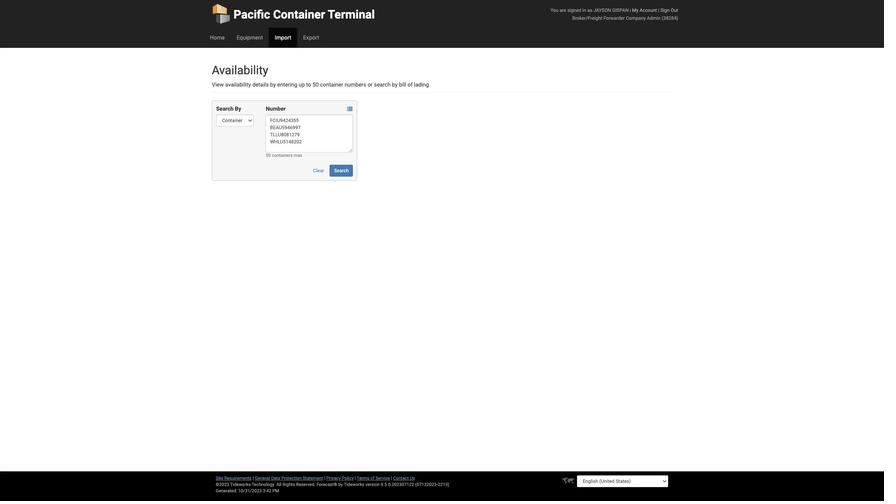 Task type: vqa. For each thing, say whether or not it's contained in the screenshot.
2:57
no



Task type: locate. For each thing, give the bounding box(es) containing it.
Number text field
[[266, 115, 353, 153]]

requirements
[[225, 476, 252, 481]]

1 vertical spatial 50
[[266, 153, 271, 158]]

in
[[583, 8, 587, 13]]

privacy
[[327, 476, 341, 481]]

search inside button
[[334, 168, 349, 174]]

forwarder
[[604, 15, 625, 21]]

up
[[299, 81, 305, 88]]

0 horizontal spatial by
[[270, 81, 276, 88]]

pacific container terminal link
[[212, 0, 375, 28]]

availability
[[212, 63, 269, 77]]

0 horizontal spatial of
[[371, 476, 375, 481]]

search left by
[[216, 106, 234, 112]]

| up tideworks
[[355, 476, 356, 481]]

equipment button
[[231, 28, 269, 47]]

show list image
[[347, 107, 353, 112]]

details
[[253, 81, 269, 88]]

| up forecast®
[[325, 476, 326, 481]]

0 vertical spatial 50
[[313, 81, 319, 88]]

import
[[275, 34, 292, 41]]

|
[[630, 8, 631, 13], [659, 8, 660, 13], [253, 476, 254, 481], [325, 476, 326, 481], [355, 476, 356, 481], [391, 476, 392, 481]]

version
[[366, 483, 380, 488]]

technology.
[[252, 483, 276, 488]]

general
[[255, 476, 270, 481]]

home button
[[204, 28, 231, 47]]

9.5.0.202307122
[[381, 483, 414, 488]]

numbers
[[345, 81, 367, 88]]

1 vertical spatial search
[[334, 168, 349, 174]]

terms
[[357, 476, 370, 481]]

of right "bill" on the left top of the page
[[408, 81, 413, 88]]

you are signed in as jayson gispan | my account | sign out broker/freight forwarder company admin (38284)
[[551, 8, 679, 21]]

10/31/2023
[[238, 489, 262, 494]]

you
[[551, 8, 559, 13]]

generated:
[[216, 489, 237, 494]]

contact
[[394, 476, 409, 481]]

entering
[[277, 81, 298, 88]]

1 horizontal spatial search
[[334, 168, 349, 174]]

search right clear button
[[334, 168, 349, 174]]

1 vertical spatial of
[[371, 476, 375, 481]]

data
[[271, 476, 280, 481]]

my account link
[[633, 8, 658, 13]]

of up version
[[371, 476, 375, 481]]

by
[[270, 81, 276, 88], [392, 81, 398, 88], [339, 483, 343, 488]]

sign out link
[[661, 8, 679, 13]]

site requirements link
[[216, 476, 252, 481]]

50 left the containers
[[266, 153, 271, 158]]

view
[[212, 81, 224, 88]]

broker/freight
[[573, 15, 603, 21]]

admin
[[648, 15, 661, 21]]

view availability details by entering up to 50 container numbers or search by bill of lading.
[[212, 81, 431, 88]]

search
[[216, 106, 234, 112], [334, 168, 349, 174]]

equipment
[[237, 34, 263, 41]]

50
[[313, 81, 319, 88], [266, 153, 271, 158]]

bill
[[399, 81, 407, 88]]

3:42
[[263, 489, 272, 494]]

0 horizontal spatial search
[[216, 106, 234, 112]]

50 right to
[[313, 81, 319, 88]]

0 vertical spatial search
[[216, 106, 234, 112]]

service
[[376, 476, 390, 481]]

1 horizontal spatial of
[[408, 81, 413, 88]]

home
[[210, 34, 225, 41]]

container
[[273, 8, 325, 21]]

2 horizontal spatial by
[[392, 81, 398, 88]]

by right details
[[270, 81, 276, 88]]

protection
[[282, 476, 302, 481]]

of
[[408, 81, 413, 88], [371, 476, 375, 481]]

or
[[368, 81, 373, 88]]

0 horizontal spatial 50
[[266, 153, 271, 158]]

1 horizontal spatial by
[[339, 483, 343, 488]]

terminal
[[328, 8, 375, 21]]

2213)
[[438, 483, 450, 488]]

as
[[588, 8, 593, 13]]

to
[[306, 81, 311, 88]]

by down privacy policy link
[[339, 483, 343, 488]]

| left sign
[[659, 8, 660, 13]]

availability
[[225, 81, 251, 88]]

by left "bill" on the left top of the page
[[392, 81, 398, 88]]

gispan
[[613, 8, 629, 13]]



Task type: describe. For each thing, give the bounding box(es) containing it.
statement
[[303, 476, 323, 481]]

1 horizontal spatial 50
[[313, 81, 319, 88]]

search by
[[216, 106, 241, 112]]

privacy policy link
[[327, 476, 354, 481]]

(38284)
[[662, 15, 679, 21]]

max
[[294, 153, 302, 158]]

terms of service link
[[357, 476, 390, 481]]

site requirements | general data protection statement | privacy policy | terms of service | contact us ©2023 tideworks technology. all rights reserved. forecast® by tideworks version 9.5.0.202307122 (07122023-2213) generated: 10/31/2023 3:42 pm
[[216, 476, 450, 494]]

jayson
[[594, 8, 612, 13]]

search button
[[330, 165, 353, 177]]

account
[[640, 8, 658, 13]]

signed
[[568, 8, 582, 13]]

container
[[320, 81, 344, 88]]

lading.
[[414, 81, 431, 88]]

search for search
[[334, 168, 349, 174]]

search
[[374, 81, 391, 88]]

export button
[[297, 28, 325, 47]]

export
[[303, 34, 319, 41]]

contact us link
[[394, 476, 415, 481]]

| up 9.5.0.202307122
[[391, 476, 392, 481]]

| left my
[[630, 8, 631, 13]]

search for search by
[[216, 106, 234, 112]]

©2023 tideworks
[[216, 483, 251, 488]]

company
[[626, 15, 646, 21]]

of inside site requirements | general data protection statement | privacy policy | terms of service | contact us ©2023 tideworks technology. all rights reserved. forecast® by tideworks version 9.5.0.202307122 (07122023-2213) generated: 10/31/2023 3:42 pm
[[371, 476, 375, 481]]

by
[[235, 106, 241, 112]]

pm
[[273, 489, 279, 494]]

sign
[[661, 8, 670, 13]]

pacific
[[234, 8, 270, 21]]

50 containers max
[[266, 153, 302, 158]]

tideworks
[[344, 483, 365, 488]]

number
[[266, 106, 286, 112]]

clear
[[313, 168, 324, 174]]

clear button
[[309, 165, 329, 177]]

site
[[216, 476, 223, 481]]

forecast®
[[317, 483, 338, 488]]

by inside site requirements | general data protection statement | privacy policy | terms of service | contact us ©2023 tideworks technology. all rights reserved. forecast® by tideworks version 9.5.0.202307122 (07122023-2213) generated: 10/31/2023 3:42 pm
[[339, 483, 343, 488]]

policy
[[342, 476, 354, 481]]

containers
[[272, 153, 293, 158]]

pacific container terminal
[[234, 8, 375, 21]]

| left general at the bottom
[[253, 476, 254, 481]]

my
[[633, 8, 639, 13]]

us
[[410, 476, 415, 481]]

(07122023-
[[416, 483, 438, 488]]

rights
[[283, 483, 295, 488]]

import button
[[269, 28, 297, 47]]

all
[[277, 483, 282, 488]]

general data protection statement link
[[255, 476, 323, 481]]

out
[[671, 8, 679, 13]]

reserved.
[[296, 483, 316, 488]]

are
[[560, 8, 567, 13]]

0 vertical spatial of
[[408, 81, 413, 88]]



